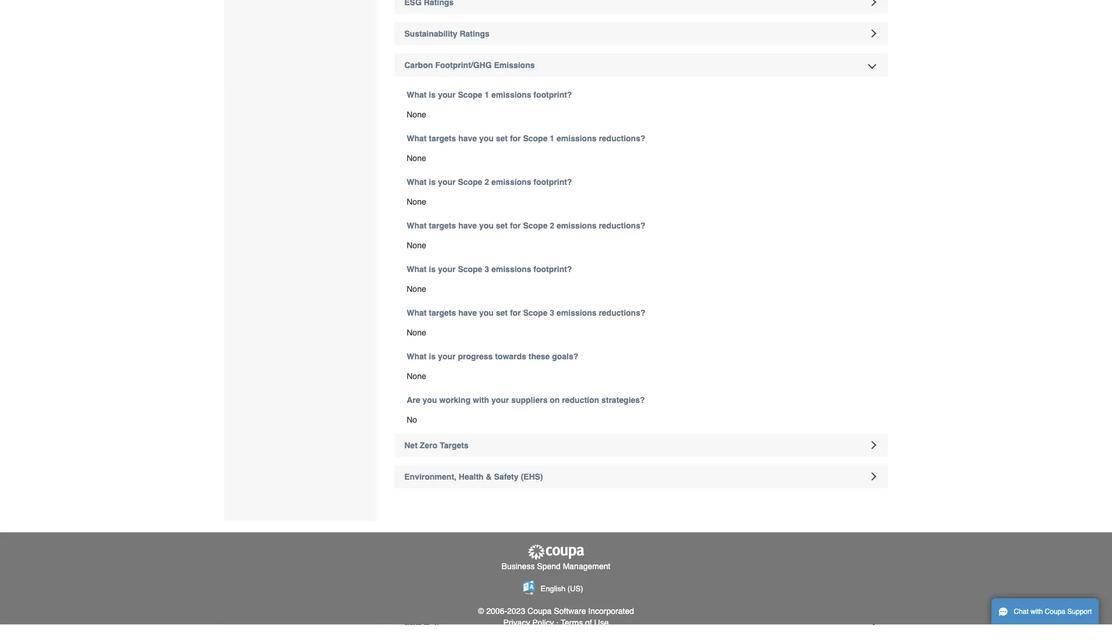 Task type: describe. For each thing, give the bounding box(es) containing it.
is for what is your progress towards these goals?
[[429, 352, 436, 362]]

working
[[439, 396, 471, 405]]

suppliers
[[511, 396, 548, 405]]

footprint? for what is your scope 2 emissions footprint?
[[534, 178, 572, 187]]

your for what is your scope 3 emissions footprint?
[[438, 265, 456, 274]]

business
[[502, 563, 535, 572]]

english (us)
[[541, 585, 583, 594]]

net zero targets button
[[395, 434, 888, 458]]

reduction
[[562, 396, 599, 405]]

your for what is your progress towards these goals?
[[438, 352, 456, 362]]

what for what targets have you set for scope 3 emissions reductions?
[[407, 309, 427, 318]]

(us)
[[568, 585, 583, 594]]

you right are in the left of the page
[[423, 396, 437, 405]]

footprint/ghg
[[435, 61, 492, 70]]

chat
[[1014, 609, 1029, 617]]

carbon footprint/ghg emissions
[[404, 61, 535, 70]]

targets for what targets have you set for scope 1 emissions reductions?
[[429, 134, 456, 143]]

support
[[1068, 609, 1092, 617]]

2023
[[507, 607, 525, 617]]

is for what is your scope 2 emissions footprint?
[[429, 178, 436, 187]]

for for 3
[[510, 309, 521, 318]]

&
[[486, 473, 492, 482]]

software
[[554, 607, 586, 617]]

7 none from the top
[[407, 372, 426, 381]]

goals?
[[552, 352, 578, 362]]

net zero targets
[[404, 441, 469, 451]]

what for what is your scope 3 emissions footprint?
[[407, 265, 427, 274]]

targets
[[440, 441, 469, 451]]

footprint? for what is your scope 1 emissions footprint?
[[534, 90, 572, 100]]

carbon
[[404, 61, 433, 70]]

what targets have you set for scope 2 emissions reductions?
[[407, 221, 645, 231]]

what is your scope 2 emissions footprint?
[[407, 178, 572, 187]]

have for what targets have you set for scope 1 emissions reductions?
[[458, 134, 477, 143]]

what is your progress towards these goals?
[[407, 352, 578, 362]]

you for 2
[[479, 221, 494, 231]]

chat with coupa support
[[1014, 609, 1092, 617]]

have for what targets have you set for scope 2 emissions reductions?
[[458, 221, 477, 231]]

environment,
[[404, 473, 457, 482]]

is for what is your scope 1 emissions footprint?
[[429, 90, 436, 100]]

1 vertical spatial 1
[[550, 134, 554, 143]]

environment, health & safety (ehs) button
[[395, 466, 888, 489]]

©
[[478, 607, 484, 617]]

emissions
[[494, 61, 535, 70]]

1 none from the top
[[407, 110, 426, 119]]

ratings
[[460, 29, 490, 38]]

with inside button
[[1031, 609, 1043, 617]]

1 vertical spatial 3
[[550, 309, 554, 318]]

2 none from the top
[[407, 154, 426, 163]]

reductions? for what targets have you set for scope 3 emissions reductions?
[[599, 309, 645, 318]]

for for 1
[[510, 134, 521, 143]]

english
[[541, 585, 566, 594]]

© 2006-2023 coupa software incorporated
[[478, 607, 634, 617]]

you for 1
[[479, 134, 494, 143]]

5 none from the top
[[407, 285, 426, 294]]

sustainability ratings heading
[[395, 22, 888, 45]]

set for 2
[[496, 221, 508, 231]]

your for what is your scope 2 emissions footprint?
[[438, 178, 456, 187]]



Task type: vqa. For each thing, say whether or not it's contained in the screenshot.
the 'will'
no



Task type: locate. For each thing, give the bounding box(es) containing it.
for for 2
[[510, 221, 521, 231]]

targets for what targets have you set for scope 2 emissions reductions?
[[429, 221, 456, 231]]

environment, health & safety (ehs) heading
[[395, 466, 888, 489]]

2006-
[[486, 607, 507, 617]]

set
[[496, 134, 508, 143], [496, 221, 508, 231], [496, 309, 508, 318]]

incorporated
[[588, 607, 634, 617]]

management
[[563, 563, 610, 572]]

set up what is your scope 2 emissions footprint?
[[496, 134, 508, 143]]

what targets have you set for scope 3 emissions reductions?
[[407, 309, 645, 318]]

3
[[485, 265, 489, 274], [550, 309, 554, 318]]

reductions?
[[599, 134, 645, 143], [599, 221, 645, 231], [599, 309, 645, 318]]

zero
[[420, 441, 437, 451]]

0 horizontal spatial 1
[[485, 90, 489, 100]]

targets for what targets have you set for scope 3 emissions reductions?
[[429, 309, 456, 318]]

what for what is your progress towards these goals?
[[407, 352, 427, 362]]

6 what from the top
[[407, 309, 427, 318]]

you up what is your scope 3 emissions footprint?
[[479, 221, 494, 231]]

strategies?
[[602, 396, 645, 405]]

is for what is your scope 3 emissions footprint?
[[429, 265, 436, 274]]

2 targets from the top
[[429, 221, 456, 231]]

2 vertical spatial targets
[[429, 309, 456, 318]]

set up what is your scope 3 emissions footprint?
[[496, 221, 508, 231]]

what is your scope 3 emissions footprint?
[[407, 265, 572, 274]]

0 horizontal spatial 3
[[485, 265, 489, 274]]

footprint? down what targets have you set for scope 2 emissions reductions?
[[534, 265, 572, 274]]

1 vertical spatial set
[[496, 221, 508, 231]]

1 set from the top
[[496, 134, 508, 143]]

(ehs)
[[521, 473, 543, 482]]

2 footprint? from the top
[[534, 178, 572, 187]]

set for 3
[[496, 309, 508, 318]]

2 what from the top
[[407, 134, 427, 143]]

chat with coupa support button
[[992, 599, 1099, 626]]

coupa
[[528, 607, 552, 617], [1045, 609, 1066, 617]]

spend
[[537, 563, 561, 572]]

2 is from the top
[[429, 178, 436, 187]]

you for 3
[[479, 309, 494, 318]]

for up towards
[[510, 309, 521, 318]]

what is your scope 1 emissions footprint?
[[407, 90, 572, 100]]

1 vertical spatial reductions?
[[599, 221, 645, 231]]

for up what is your scope 2 emissions footprint?
[[510, 134, 521, 143]]

reductions? for what targets have you set for scope 2 emissions reductions?
[[599, 221, 645, 231]]

1 horizontal spatial 2
[[550, 221, 554, 231]]

1 have from the top
[[458, 134, 477, 143]]

have up progress
[[458, 309, 477, 318]]

1 footprint? from the top
[[534, 90, 572, 100]]

0 vertical spatial with
[[473, 396, 489, 405]]

1 what from the top
[[407, 90, 427, 100]]

3 reductions? from the top
[[599, 309, 645, 318]]

progress
[[458, 352, 493, 362]]

sustainability
[[404, 29, 457, 38]]

have up what is your scope 3 emissions footprint?
[[458, 221, 477, 231]]

0 vertical spatial set
[[496, 134, 508, 143]]

3 is from the top
[[429, 265, 436, 274]]

2 for from the top
[[510, 221, 521, 231]]

you down what is your scope 3 emissions footprint?
[[479, 309, 494, 318]]

0 vertical spatial 3
[[485, 265, 489, 274]]

sustainability ratings
[[404, 29, 490, 38]]

2 vertical spatial footprint?
[[534, 265, 572, 274]]

2 vertical spatial set
[[496, 309, 508, 318]]

these
[[529, 352, 550, 362]]

net
[[404, 441, 418, 451]]

footprint?
[[534, 90, 572, 100], [534, 178, 572, 187], [534, 265, 572, 274]]

3 targets from the top
[[429, 309, 456, 318]]

footprint? down what targets have you set for scope 1 emissions reductions?
[[534, 178, 572, 187]]

what targets have you set for scope 1 emissions reductions?
[[407, 134, 645, 143]]

scope
[[458, 90, 482, 100], [523, 134, 548, 143], [458, 178, 482, 187], [523, 221, 548, 231], [458, 265, 482, 274], [523, 309, 548, 318]]

1 reductions? from the top
[[599, 134, 645, 143]]

0 horizontal spatial 2
[[485, 178, 489, 187]]

environment, health & safety (ehs)
[[404, 473, 543, 482]]

on
[[550, 396, 560, 405]]

emissions
[[491, 90, 531, 100], [557, 134, 597, 143], [491, 178, 531, 187], [557, 221, 597, 231], [491, 265, 531, 274], [557, 309, 597, 318]]

3 none from the top
[[407, 197, 426, 207]]

have
[[458, 134, 477, 143], [458, 221, 477, 231], [458, 309, 477, 318]]

for
[[510, 134, 521, 143], [510, 221, 521, 231], [510, 309, 521, 318]]

your
[[438, 90, 456, 100], [438, 178, 456, 187], [438, 265, 456, 274], [438, 352, 456, 362], [491, 396, 509, 405]]

2 reductions? from the top
[[599, 221, 645, 231]]

none
[[407, 110, 426, 119], [407, 154, 426, 163], [407, 197, 426, 207], [407, 241, 426, 250], [407, 285, 426, 294], [407, 328, 426, 338], [407, 372, 426, 381]]

heading
[[395, 0, 888, 14]]

3 set from the top
[[496, 309, 508, 318]]

targets
[[429, 134, 456, 143], [429, 221, 456, 231], [429, 309, 456, 318]]

0 vertical spatial 1
[[485, 90, 489, 100]]

set for 1
[[496, 134, 508, 143]]

what for what is your scope 2 emissions footprint?
[[407, 178, 427, 187]]

1 horizontal spatial 3
[[550, 309, 554, 318]]

what for what is your scope 1 emissions footprint?
[[407, 90, 427, 100]]

have up what is your scope 2 emissions footprint?
[[458, 134, 477, 143]]

7 what from the top
[[407, 352, 427, 362]]

health
[[459, 473, 484, 482]]

1 horizontal spatial coupa
[[1045, 609, 1066, 617]]

0 vertical spatial 2
[[485, 178, 489, 187]]

1 vertical spatial targets
[[429, 221, 456, 231]]

3 what from the top
[[407, 178, 427, 187]]

is
[[429, 90, 436, 100], [429, 178, 436, 187], [429, 265, 436, 274], [429, 352, 436, 362]]

0 vertical spatial reductions?
[[599, 134, 645, 143]]

0 vertical spatial footprint?
[[534, 90, 572, 100]]

0 vertical spatial have
[[458, 134, 477, 143]]

1 vertical spatial have
[[458, 221, 477, 231]]

with right 'working'
[[473, 396, 489, 405]]

set up towards
[[496, 309, 508, 318]]

1 vertical spatial 2
[[550, 221, 554, 231]]

footprint? for what is your scope 3 emissions footprint?
[[534, 265, 572, 274]]

2 vertical spatial for
[[510, 309, 521, 318]]

4 is from the top
[[429, 352, 436, 362]]

3 for from the top
[[510, 309, 521, 318]]

are
[[407, 396, 420, 405]]

1 horizontal spatial with
[[1031, 609, 1043, 617]]

2
[[485, 178, 489, 187], [550, 221, 554, 231]]

1
[[485, 90, 489, 100], [550, 134, 554, 143]]

1 is from the top
[[429, 90, 436, 100]]

what
[[407, 90, 427, 100], [407, 134, 427, 143], [407, 178, 427, 187], [407, 221, 427, 231], [407, 265, 427, 274], [407, 309, 427, 318], [407, 352, 427, 362]]

what for what targets have you set for scope 1 emissions reductions?
[[407, 134, 427, 143]]

0 horizontal spatial with
[[473, 396, 489, 405]]

have for what targets have you set for scope 3 emissions reductions?
[[458, 309, 477, 318]]

0 vertical spatial for
[[510, 134, 521, 143]]

towards
[[495, 352, 526, 362]]

3 have from the top
[[458, 309, 477, 318]]

with
[[473, 396, 489, 405], [1031, 609, 1043, 617]]

you up what is your scope 2 emissions footprint?
[[479, 134, 494, 143]]

1 vertical spatial with
[[1031, 609, 1043, 617]]

2 set from the top
[[496, 221, 508, 231]]

coupa inside chat with coupa support button
[[1045, 609, 1066, 617]]

your for what is your scope 1 emissions footprint?
[[438, 90, 456, 100]]

footprint? down emissions on the left
[[534, 90, 572, 100]]

2 have from the top
[[458, 221, 477, 231]]

net zero targets heading
[[395, 434, 888, 458]]

5 what from the top
[[407, 265, 427, 274]]

1 for from the top
[[510, 134, 521, 143]]

sustainability ratings button
[[395, 22, 888, 45]]

what for what targets have you set for scope 2 emissions reductions?
[[407, 221, 427, 231]]

1 horizontal spatial 1
[[550, 134, 554, 143]]

you
[[479, 134, 494, 143], [479, 221, 494, 231], [479, 309, 494, 318], [423, 396, 437, 405]]

1 targets from the top
[[429, 134, 456, 143]]

coupa left support
[[1045, 609, 1066, 617]]

4 none from the top
[[407, 241, 426, 250]]

4 what from the top
[[407, 221, 427, 231]]

1 vertical spatial for
[[510, 221, 521, 231]]

0 vertical spatial targets
[[429, 134, 456, 143]]

carbon footprint/ghg emissions heading
[[395, 54, 888, 77]]

reductions? for what targets have you set for scope 1 emissions reductions?
[[599, 134, 645, 143]]

are you working with your suppliers on reduction strategies?
[[407, 396, 645, 405]]

with right chat at the bottom right of the page
[[1031, 609, 1043, 617]]

carbon footprint/ghg emissions button
[[395, 54, 888, 77]]

coupa supplier portal image
[[527, 545, 585, 562]]

business spend management
[[502, 563, 610, 572]]

0 horizontal spatial coupa
[[528, 607, 552, 617]]

1 vertical spatial footprint?
[[534, 178, 572, 187]]

coupa right 2023
[[528, 607, 552, 617]]

for up what is your scope 3 emissions footprint?
[[510, 221, 521, 231]]

no
[[407, 416, 417, 425]]

safety
[[494, 473, 519, 482]]

6 none from the top
[[407, 328, 426, 338]]

3 footprint? from the top
[[534, 265, 572, 274]]

2 vertical spatial reductions?
[[599, 309, 645, 318]]

2 vertical spatial have
[[458, 309, 477, 318]]



